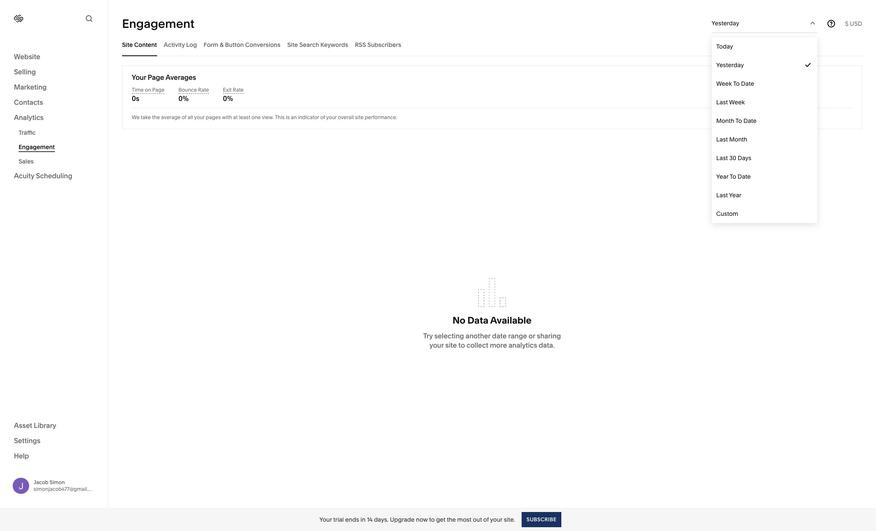 Task type: locate. For each thing, give the bounding box(es) containing it.
your up time
[[132, 73, 146, 82]]

0 horizontal spatial 0%
[[179, 94, 189, 103]]

2 horizontal spatial of
[[484, 516, 489, 523]]

1 horizontal spatial 0%
[[223, 94, 233, 103]]

last up the custom
[[717, 191, 728, 199]]

no data available
[[453, 315, 532, 326]]

sales link
[[19, 154, 98, 169]]

or
[[529, 332, 535, 340]]

0 vertical spatial date
[[741, 80, 755, 87]]

activity
[[164, 41, 185, 48]]

1 horizontal spatial to
[[459, 341, 465, 349]]

to
[[459, 341, 465, 349], [429, 516, 435, 523]]

traffic
[[19, 129, 36, 136]]

month down the month to date
[[730, 136, 748, 143]]

the right the get on the bottom of page
[[447, 516, 456, 523]]

tab list
[[122, 33, 862, 56]]

jacob simon simonjacob477@gmail.com
[[34, 479, 99, 492]]

your down try
[[430, 341, 444, 349]]

1 vertical spatial year
[[729, 191, 742, 199]]

engagement down traffic
[[19, 143, 55, 151]]

page right the on
[[152, 87, 165, 93]]

0% inside "bounce rate 0%"
[[179, 94, 189, 103]]

0% down bounce
[[179, 94, 189, 103]]

get
[[436, 516, 446, 523]]

tab list containing site content
[[122, 33, 862, 56]]

week
[[717, 80, 732, 87], [729, 98, 745, 106]]

sharing
[[537, 332, 561, 340]]

1 vertical spatial your
[[320, 516, 332, 523]]

week up the month to date
[[729, 98, 745, 106]]

your for your trial ends in 14 days. upgrade now to get the most out of your site.
[[320, 516, 332, 523]]

2 rate from the left
[[233, 87, 244, 93]]

rate inside exit rate 0%
[[233, 87, 244, 93]]

yesterday up the today in the top right of the page
[[712, 19, 739, 27]]

site for site content
[[122, 41, 133, 48]]

0% down exit
[[223, 94, 233, 103]]

acuity scheduling link
[[14, 171, 94, 181]]

date up last week
[[741, 80, 755, 87]]

range
[[508, 332, 527, 340]]

1 vertical spatial month
[[730, 136, 748, 143]]

last down week to date
[[717, 98, 728, 106]]

1 vertical spatial date
[[744, 117, 757, 125]]

date up last month
[[744, 117, 757, 125]]

0 horizontal spatial the
[[152, 114, 160, 120]]

settings link
[[14, 436, 94, 446]]

site left search
[[287, 41, 298, 48]]

4 last from the top
[[717, 191, 728, 199]]

marketing link
[[14, 82, 94, 93]]

of right the indicator
[[320, 114, 325, 120]]

2 0% from the left
[[223, 94, 233, 103]]

1 vertical spatial the
[[447, 516, 456, 523]]

site left content
[[122, 41, 133, 48]]

0% for bounce rate 0%
[[179, 94, 189, 103]]

0 vertical spatial the
[[152, 114, 160, 120]]

0 horizontal spatial site
[[122, 41, 133, 48]]

last for last month
[[717, 136, 728, 143]]

of left all
[[182, 114, 186, 120]]

site down 'selecting'
[[445, 341, 457, 349]]

view.
[[262, 114, 274, 120]]

your left overall
[[326, 114, 337, 120]]

the
[[152, 114, 160, 120], [447, 516, 456, 523]]

month down last week
[[717, 117, 735, 125]]

no
[[453, 315, 466, 326]]

keywords
[[321, 41, 348, 48]]

of right out
[[484, 516, 489, 523]]

ends
[[345, 516, 359, 523]]

site for site search keywords
[[287, 41, 298, 48]]

site content button
[[122, 33, 157, 56]]

0 horizontal spatial rate
[[198, 87, 209, 93]]

rss
[[355, 41, 366, 48]]

bounce rate 0%
[[179, 87, 209, 103]]

30
[[730, 154, 737, 162]]

rate inside "bounce rate 0%"
[[198, 87, 209, 93]]

performance.
[[365, 114, 397, 120]]

website
[[14, 52, 40, 61]]

averages
[[166, 73, 196, 82]]

search
[[299, 41, 319, 48]]

2 vertical spatial to
[[730, 173, 737, 180]]

0 vertical spatial week
[[717, 80, 732, 87]]

yesterday
[[712, 19, 739, 27], [717, 61, 744, 69]]

site search keywords button
[[287, 33, 348, 56]]

0 horizontal spatial to
[[429, 516, 435, 523]]

last up last 30 days
[[717, 136, 728, 143]]

engagement inside engagement link
[[19, 143, 55, 151]]

analytics
[[14, 113, 44, 122]]

scheduling
[[36, 172, 72, 180]]

rate right bounce
[[198, 87, 209, 93]]

button
[[225, 41, 244, 48]]

engagement up content
[[122, 16, 195, 31]]

your left trial
[[320, 516, 332, 523]]

0 horizontal spatial of
[[182, 114, 186, 120]]

conversions
[[245, 41, 281, 48]]

analytics
[[509, 341, 537, 349]]

0 vertical spatial to
[[459, 341, 465, 349]]

$ usd
[[845, 20, 862, 27]]

1 vertical spatial engagement
[[19, 143, 55, 151]]

your
[[132, 73, 146, 82], [320, 516, 332, 523]]

custom
[[717, 210, 738, 218]]

last left 30
[[717, 154, 728, 162]]

date down days
[[738, 173, 751, 180]]

another
[[466, 332, 491, 340]]

0 horizontal spatial year
[[717, 173, 729, 180]]

1 horizontal spatial site
[[287, 41, 298, 48]]

1 horizontal spatial the
[[447, 516, 456, 523]]

0 horizontal spatial engagement
[[19, 143, 55, 151]]

form
[[204, 41, 218, 48]]

of
[[182, 114, 186, 120], [320, 114, 325, 120], [484, 516, 489, 523]]

1 horizontal spatial your
[[320, 516, 332, 523]]

1 site from the left
[[122, 41, 133, 48]]

settings
[[14, 436, 41, 445]]

engagement
[[122, 16, 195, 31], [19, 143, 55, 151]]

0 vertical spatial your
[[132, 73, 146, 82]]

now
[[416, 516, 428, 523]]

site
[[122, 41, 133, 48], [287, 41, 298, 48]]

year down 'year to date'
[[729, 191, 742, 199]]

exit
[[223, 87, 232, 93]]

page up the on
[[148, 73, 164, 82]]

1 vertical spatial to
[[429, 516, 435, 523]]

collect
[[467, 341, 489, 349]]

available
[[490, 315, 532, 326]]

0%
[[179, 94, 189, 103], [223, 94, 233, 103]]

rate for bounce rate 0%
[[198, 87, 209, 93]]

yesterday up week to date
[[717, 61, 744, 69]]

to inside try selecting another date range or sharing your site to collect more analytics data.
[[459, 341, 465, 349]]

rate
[[198, 87, 209, 93], [233, 87, 244, 93]]

0 vertical spatial to
[[733, 80, 740, 87]]

1 vertical spatial page
[[152, 87, 165, 93]]

1 horizontal spatial of
[[320, 114, 325, 120]]

week up last week
[[717, 80, 732, 87]]

0% inside exit rate 0%
[[223, 94, 233, 103]]

month
[[717, 117, 735, 125], [730, 136, 748, 143]]

1 vertical spatial to
[[736, 117, 742, 125]]

year up last year
[[717, 173, 729, 180]]

1 0% from the left
[[179, 94, 189, 103]]

0 vertical spatial yesterday
[[712, 19, 739, 27]]

to up last month
[[736, 117, 742, 125]]

14
[[367, 516, 373, 523]]

0 vertical spatial site
[[355, 114, 364, 120]]

library
[[34, 421, 56, 430]]

1 rate from the left
[[198, 87, 209, 93]]

activity log button
[[164, 33, 197, 56]]

3 last from the top
[[717, 154, 728, 162]]

site right overall
[[355, 114, 364, 120]]

2 last from the top
[[717, 136, 728, 143]]

1 horizontal spatial rate
[[233, 87, 244, 93]]

2 vertical spatial date
[[738, 173, 751, 180]]

2 site from the left
[[287, 41, 298, 48]]

last month
[[717, 136, 748, 143]]

1 vertical spatial site
[[445, 341, 457, 349]]

to up last week
[[733, 80, 740, 87]]

site
[[355, 114, 364, 120], [445, 341, 457, 349]]

site search keywords
[[287, 41, 348, 48]]

jacob
[[34, 479, 48, 485]]

0 vertical spatial engagement
[[122, 16, 195, 31]]

subscribe
[[527, 516, 557, 522]]

form & button conversions
[[204, 41, 281, 48]]

last year
[[717, 191, 742, 199]]

with
[[222, 114, 232, 120]]

to down 'selecting'
[[459, 341, 465, 349]]

0 horizontal spatial site
[[355, 114, 364, 120]]

to left the get on the bottom of page
[[429, 516, 435, 523]]

0 vertical spatial page
[[148, 73, 164, 82]]

rate right exit
[[233, 87, 244, 93]]

1 last from the top
[[717, 98, 728, 106]]

contacts
[[14, 98, 43, 106]]

1 horizontal spatial engagement
[[122, 16, 195, 31]]

yesterday inside button
[[712, 19, 739, 27]]

the right take
[[152, 114, 160, 120]]

to down 30
[[730, 173, 737, 180]]

0 horizontal spatial your
[[132, 73, 146, 82]]

overall
[[338, 114, 354, 120]]

1 horizontal spatial site
[[445, 341, 457, 349]]



Task type: describe. For each thing, give the bounding box(es) containing it.
upgrade
[[390, 516, 415, 523]]

all
[[188, 114, 193, 120]]

subscribers
[[368, 41, 401, 48]]

last for last week
[[717, 98, 728, 106]]

in
[[361, 516, 366, 523]]

form & button conversions button
[[204, 33, 281, 56]]

today
[[717, 43, 733, 50]]

your page averages
[[132, 73, 196, 82]]

most
[[457, 516, 472, 523]]

asset library link
[[14, 421, 94, 431]]

simonjacob477@gmail.com
[[34, 486, 99, 492]]

out
[[473, 516, 482, 523]]

more
[[490, 341, 507, 349]]

subscribe button
[[522, 512, 561, 527]]

rss subscribers button
[[355, 33, 401, 56]]

help
[[14, 451, 29, 460]]

yesterday button
[[712, 14, 818, 33]]

time on page 0s
[[132, 87, 165, 103]]

selling link
[[14, 67, 94, 77]]

last week
[[717, 98, 745, 106]]

help link
[[14, 451, 29, 460]]

date for week to date
[[741, 80, 755, 87]]

days.
[[374, 516, 389, 523]]

$
[[845, 20, 849, 27]]

acuity scheduling
[[14, 172, 72, 180]]

activity log
[[164, 41, 197, 48]]

0 vertical spatial year
[[717, 173, 729, 180]]

days
[[738, 154, 752, 162]]

website link
[[14, 52, 94, 62]]

log
[[186, 41, 197, 48]]

last for last 30 days
[[717, 154, 728, 162]]

to for week
[[733, 80, 740, 87]]

your for your page averages
[[132, 73, 146, 82]]

your inside try selecting another date range or sharing your site to collect more analytics data.
[[430, 341, 444, 349]]

engagement link
[[19, 140, 98, 154]]

least
[[239, 114, 250, 120]]

your right all
[[194, 114, 205, 120]]

rate for exit rate 0%
[[233, 87, 244, 93]]

simon
[[50, 479, 65, 485]]

site.
[[504, 516, 515, 523]]

&
[[220, 41, 224, 48]]

marketing
[[14, 83, 47, 91]]

indicator
[[298, 114, 319, 120]]

asset
[[14, 421, 32, 430]]

rss subscribers
[[355, 41, 401, 48]]

0s
[[132, 94, 139, 103]]

sales
[[19, 158, 34, 165]]

1 vertical spatial week
[[729, 98, 745, 106]]

date for month to date
[[744, 117, 757, 125]]

data.
[[539, 341, 555, 349]]

selecting
[[434, 332, 464, 340]]

1 vertical spatial yesterday
[[717, 61, 744, 69]]

to for month
[[736, 117, 742, 125]]

acuity
[[14, 172, 34, 180]]

try
[[423, 332, 433, 340]]

your trial ends in 14 days. upgrade now to get the most out of your site.
[[320, 516, 515, 523]]

time
[[132, 87, 144, 93]]

this
[[275, 114, 285, 120]]

we
[[132, 114, 140, 120]]

your left site.
[[490, 516, 503, 523]]

0 vertical spatial month
[[717, 117, 735, 125]]

one
[[252, 114, 261, 120]]

contacts link
[[14, 98, 94, 108]]

average
[[161, 114, 181, 120]]

year to date
[[717, 173, 751, 180]]

to for year
[[730, 173, 737, 180]]

pages
[[206, 114, 221, 120]]

0% for exit rate 0%
[[223, 94, 233, 103]]

traffic link
[[19, 125, 98, 140]]

we take the average of all your pages with at least one view. this is an indicator of your overall site performance.
[[132, 114, 397, 120]]

on
[[145, 87, 151, 93]]

usd
[[850, 20, 862, 27]]

last for last year
[[717, 191, 728, 199]]

last 30 days
[[717, 154, 752, 162]]

site inside try selecting another date range or sharing your site to collect more analytics data.
[[445, 341, 457, 349]]

analytics link
[[14, 113, 94, 123]]

page inside the time on page 0s
[[152, 87, 165, 93]]

date
[[492, 332, 507, 340]]

1 horizontal spatial year
[[729, 191, 742, 199]]

data
[[468, 315, 489, 326]]

month to date
[[717, 117, 757, 125]]

date for year to date
[[738, 173, 751, 180]]

site content
[[122, 41, 157, 48]]

at
[[233, 114, 238, 120]]

content
[[134, 41, 157, 48]]

take
[[141, 114, 151, 120]]

selling
[[14, 68, 36, 76]]

week to date
[[717, 80, 755, 87]]

trial
[[333, 516, 344, 523]]

bounce
[[179, 87, 197, 93]]



Task type: vqa. For each thing, say whether or not it's contained in the screenshot.
Marketing Tools
no



